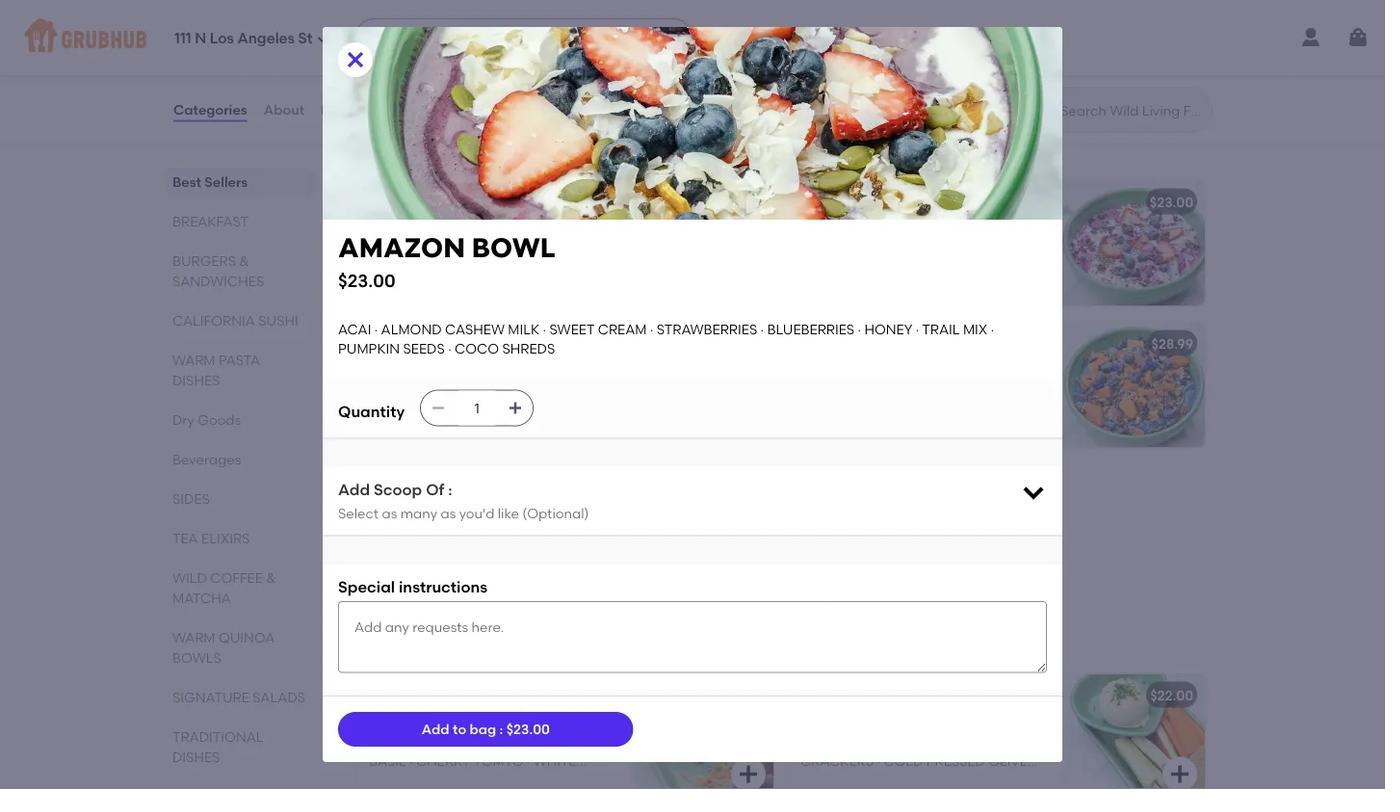Task type: vqa. For each thing, say whether or not it's contained in the screenshot.
"Salsa," within Contains: Pepper Jack, Panini Bread, Creamy Chipotle, Applewood Smoked Bacon, Salsa, Egg Omelet
no



Task type: locate. For each thing, give the bounding box(es) containing it.
1 vertical spatial dishes
[[172, 749, 220, 765]]

warm inside warm quinoa bowls
[[172, 629, 215, 646]]

brushetta
[[369, 687, 449, 704]]

2 horizontal spatial &
[[969, 773, 979, 789]]

dishes down traditional
[[172, 749, 220, 765]]

acai · almond cashew milk · honey blueberries · sweet cream  · granola · cinnamon · blue majick
[[369, 505, 592, 580]]

(optional)
[[522, 505, 589, 522]]

acai down the amazon bowl
[[369, 221, 402, 238]]

cinnamon
[[506, 544, 585, 560]]

add for add to bag
[[422, 721, 450, 737]]

svg image
[[737, 60, 760, 83], [431, 400, 446, 416], [508, 400, 523, 416], [737, 763, 760, 786]]

almond  flour toast ª macadamia nut ricotta · fresh basil · cherry tomto · white truffle oil · kalamata olives
[[369, 715, 601, 789]]

warm down california
[[172, 352, 215, 368]]

sides
[[172, 490, 210, 507]]

111
[[174, 30, 191, 47]]

1 vertical spatial shreds
[[801, 299, 853, 316]]

cream inside chocolate ganache · almond cashew milk · honey strawberries · sweet cream · bananas
[[528, 402, 577, 418]]

2 fresh from the left
[[801, 734, 843, 750]]

xocolatl
[[369, 336, 444, 352]]

almond down the rose bowl
[[855, 221, 915, 238]]

1 warm from the top
[[172, 352, 215, 368]]

blue left majick
[[369, 563, 403, 580]]

hummus
[[885, 687, 948, 704], [968, 715, 1030, 731]]

0 horizontal spatial add
[[338, 480, 370, 499]]

coffee
[[210, 569, 263, 586]]

sides tab
[[172, 488, 307, 509]]

1 vertical spatial pumpkin
[[338, 341, 400, 357]]

oil inside almond  flour toast ª macadamia nut ricotta · fresh basil · cherry tomto · white truffle oil · kalamata olives
[[429, 773, 452, 789]]

sweet
[[369, 241, 414, 257], [801, 241, 846, 257], [550, 321, 595, 338], [480, 402, 525, 418], [518, 524, 563, 540]]

blue up papaya
[[801, 336, 835, 352]]

acai
[[369, 221, 402, 238], [338, 321, 371, 338], [369, 505, 402, 521]]

xocolatl bowl
[[369, 336, 489, 352]]

amazon down the soothie
[[369, 194, 431, 210]]

special instructions
[[338, 577, 488, 596]]

instructions
[[399, 577, 488, 596]]

toast
[[481, 715, 525, 731]]

1 fresh from the left
[[559, 734, 601, 750]]

2 vertical spatial acai
[[369, 505, 402, 521]]

amazon inside amazon bowl $23.00
[[338, 232, 465, 264]]

brazil nut hummus image
[[1061, 674, 1205, 789]]

warm
[[172, 352, 215, 368], [172, 629, 215, 646]]

0 vertical spatial :
[[448, 480, 452, 499]]

acai down scoop
[[369, 505, 402, 521]]

search icon image
[[1030, 98, 1053, 121]]

1 horizontal spatial &
[[266, 569, 276, 586]]

strawberries inside chocolate ganache · almond cashew milk · honey strawberries · sweet cream · bananas
[[369, 402, 470, 418]]

bowl inside amazon bowl $23.00
[[472, 232, 556, 264]]

pumpkin up 'xocolatl'
[[369, 280, 431, 296]]

1 vertical spatial &
[[266, 569, 276, 586]]

2 as from the left
[[441, 505, 456, 522]]

nut inside almond  flour toast ª macadamia nut ricotta · fresh basil · cherry tomto · white truffle oil · kalamata olives
[[458, 734, 487, 750]]

seeds up the xocolatl bowl
[[434, 280, 476, 296]]

amazon
[[369, 194, 431, 210], [338, 232, 465, 264]]

2 horizontal spatial nut
[[936, 715, 964, 731]]

trail
[[524, 260, 562, 277], [922, 321, 960, 338]]

1 horizontal spatial blue
[[801, 336, 835, 352]]

& inside house made brail nut hummus · fresh vegetables · golden flax crackers · cold pressed olive oil  organic, gluten free, & raw
[[969, 773, 979, 789]]

& left raw
[[969, 773, 979, 789]]

1 vertical spatial granola
[[428, 544, 497, 560]]

1 horizontal spatial nut
[[852, 687, 881, 704]]

granola
[[801, 402, 870, 418], [428, 544, 497, 560]]

scoop
[[374, 480, 422, 499]]

0 vertical spatial mix
[[565, 260, 590, 277]]

1 horizontal spatial hummus
[[968, 715, 1030, 731]]

milk
[[539, 221, 571, 238], [982, 221, 1013, 238], [508, 321, 540, 338], [432, 382, 464, 399], [801, 382, 832, 399], [539, 505, 571, 521]]

granola down papaya
[[801, 402, 870, 418]]

0 vertical spatial nut
[[852, 687, 881, 704]]

honey down ganache
[[473, 382, 522, 399]]

add up the select
[[338, 480, 370, 499]]

0 vertical spatial trail
[[524, 260, 562, 277]]

blue
[[801, 336, 835, 352], [860, 363, 894, 379], [369, 563, 403, 580]]

0 vertical spatial rose
[[801, 194, 837, 210]]

1 horizontal spatial :
[[500, 721, 503, 737]]

0 vertical spatial add
[[338, 480, 370, 499]]

best
[[172, 173, 201, 190]]

blue iguana bowl image
[[1061, 323, 1205, 448]]

plates
[[429, 629, 507, 654]]

acai for gift
[[369, 505, 402, 521]]

1 oil from the left
[[429, 773, 452, 789]]

beverages tab
[[172, 449, 307, 469]]

rose inside pitaya · almond cashew milk · sweet cream · strawberries · blueberries · honey · cacao nibs · chia seeds · rose water · coco shreds
[[896, 280, 932, 296]]

coco
[[486, 280, 530, 296], [991, 280, 1036, 296], [455, 341, 499, 357]]

bowls
[[172, 649, 221, 666]]

almond right ganache
[[538, 363, 598, 379]]

warm inside warm pasta dishes
[[172, 352, 215, 368]]

: for add to bag
[[500, 721, 503, 737]]

$23.00
[[719, 194, 762, 210], [1150, 194, 1194, 210], [338, 270, 396, 291], [506, 721, 550, 737]]

1 vertical spatial mix
[[963, 321, 988, 338]]

0 horizontal spatial mix
[[565, 260, 590, 277]]

flour
[[433, 715, 478, 731]]

warm for warm pasta dishes
[[172, 352, 215, 368]]

wild coffee & matcha tab
[[172, 567, 307, 608]]

brushetta image
[[629, 674, 774, 789]]

fresh down house
[[801, 734, 843, 750]]

1 horizontal spatial add
[[422, 721, 450, 737]]

blueberries
[[369, 260, 456, 277], [801, 260, 888, 277], [767, 321, 855, 338], [937, 382, 1024, 399], [420, 524, 508, 540]]

pitaya
[[801, 221, 845, 238]]

nut
[[852, 687, 881, 704], [936, 715, 964, 731], [458, 734, 487, 750]]

blueberries up the 'chia'
[[801, 260, 888, 277]]

best sellers
[[172, 173, 248, 190]]

angeles
[[237, 30, 295, 47]]

honey up water
[[898, 260, 946, 277]]

hummus inside house made brail nut hummus · fresh vegetables · golden flax crackers · cold pressed olive oil  organic, gluten free, & raw
[[968, 715, 1030, 731]]

pecans
[[945, 402, 1000, 418]]

1 vertical spatial :
[[500, 721, 503, 737]]

california sushi tab
[[172, 310, 307, 330]]

pumpkin up chocolate
[[338, 341, 400, 357]]

1 dishes from the top
[[172, 372, 220, 388]]

free,
[[934, 773, 966, 789]]

& up 'sandwiches'
[[239, 252, 249, 269]]

sandwiches
[[172, 273, 264, 289]]

0 vertical spatial amazon
[[369, 194, 431, 210]]

brazil nut hummus
[[801, 687, 948, 704]]

honey inside chocolate ganache · almond cashew milk · honey strawberries · sweet cream · bananas
[[473, 382, 522, 399]]

as down of
[[441, 505, 456, 522]]

reviews button
[[320, 75, 376, 145]]

almond down of
[[412, 505, 473, 521]]

blue inside 'papaya · blue majik · almond milk · superfoods blueberries · granola · candied pecans'
[[860, 363, 894, 379]]

2 oil from the left
[[801, 773, 823, 789]]

almond up macadamia
[[369, 715, 430, 731]]

beverages
[[172, 451, 241, 467]]

2 warm from the top
[[172, 629, 215, 646]]

rose bowl image
[[1061, 181, 1205, 306]]

1 horizontal spatial granola
[[801, 402, 870, 418]]

nut down flour at left bottom
[[458, 734, 487, 750]]

nut up golden on the bottom of the page
[[936, 715, 964, 731]]

acai inside acai · almond cashew milk · honey blueberries · sweet cream  · granola · cinnamon · blue majick
[[369, 505, 402, 521]]

1 vertical spatial nut
[[936, 715, 964, 731]]

0 horizontal spatial oil
[[429, 773, 452, 789]]

1 horizontal spatial fresh
[[801, 734, 843, 750]]

: right of
[[448, 480, 452, 499]]

cream inside acai · almond cashew milk · honey blueberries · sweet cream  · granola · cinnamon · blue majick
[[369, 544, 418, 560]]

: inside add scoop of : select as many as you'd like (optional)
[[448, 480, 452, 499]]

amazon for amazon bowl $23.00
[[338, 232, 465, 264]]

milk inside acai · almond cashew milk · honey blueberries · sweet cream  · granola · cinnamon · blue majick
[[539, 505, 571, 521]]

n
[[195, 30, 206, 47]]

$28.99
[[1152, 336, 1194, 352]]

blueberries down the 'chia'
[[767, 321, 855, 338]]

: for add scoop of :
[[448, 480, 452, 499]]

goods
[[198, 411, 241, 428]]

tea
[[172, 530, 198, 546]]

granola up majick
[[428, 544, 497, 560]]

blueberries down you'd
[[420, 524, 508, 540]]

oil down the cherry
[[429, 773, 452, 789]]

raw
[[982, 773, 1011, 789]]

cashew inside pitaya · almond cashew milk · sweet cream · strawberries · blueberries · honey · cacao nibs · chia seeds · rose water · coco shreds
[[919, 221, 978, 238]]

1 vertical spatial blue
[[860, 363, 894, 379]]

2 vertical spatial nut
[[458, 734, 487, 750]]

oil for organic,
[[801, 773, 823, 789]]

0 vertical spatial warm
[[172, 352, 215, 368]]

bowls
[[452, 136, 526, 160]]

to
[[453, 721, 466, 737]]

1 vertical spatial add
[[422, 721, 450, 737]]

0 horizontal spatial nut
[[458, 734, 487, 750]]

add left to
[[422, 721, 450, 737]]

chocolate
[[369, 363, 456, 379]]

1 vertical spatial rose
[[896, 280, 932, 296]]

0 vertical spatial hummus
[[885, 687, 948, 704]]

1 horizontal spatial rose
[[896, 280, 932, 296]]

0 horizontal spatial fresh
[[559, 734, 601, 750]]

seeds right the 'chia'
[[845, 280, 886, 296]]

milk inside chocolate ganache · almond cashew milk · honey strawberries · sweet cream · bananas
[[432, 382, 464, 399]]

made
[[851, 715, 891, 731]]

bowl for rose bowl
[[840, 194, 882, 210]]

mix
[[565, 260, 590, 277], [963, 321, 988, 338]]

hummus up brail
[[885, 687, 948, 704]]

1 horizontal spatial oil
[[801, 773, 823, 789]]

amazon bowl image
[[629, 181, 774, 306]]

almond up pecans
[[949, 363, 1010, 379]]

dishes
[[172, 372, 220, 388], [172, 749, 220, 765]]

2 vertical spatial shreds
[[502, 341, 555, 357]]

0 horizontal spatial rose
[[801, 194, 837, 210]]

&
[[239, 252, 249, 269], [266, 569, 276, 586], [969, 773, 979, 789]]

oil inside house made brail nut hummus · fresh vegetables · golden flax crackers · cold pressed olive oil  organic, gluten free, & raw
[[801, 773, 823, 789]]

almond inside chocolate ganache · almond cashew milk · honey strawberries · sweet cream · bananas
[[538, 363, 598, 379]]

1 vertical spatial warm
[[172, 629, 215, 646]]

2 dishes from the top
[[172, 749, 220, 765]]

2 vertical spatial blue
[[369, 563, 403, 580]]

cherry
[[416, 754, 471, 770]]

1 horizontal spatial trail
[[922, 321, 960, 338]]

0 vertical spatial &
[[239, 252, 249, 269]]

about button
[[263, 75, 305, 145]]

& right the coffee
[[266, 569, 276, 586]]

amazon bowl
[[369, 194, 476, 210]]

0 horizontal spatial as
[[382, 505, 397, 522]]

chia
[[807, 280, 842, 296]]

: right bag
[[500, 721, 503, 737]]

almond inside 'papaya · blue majik · almond milk · superfoods blueberries · granola · candied pecans'
[[949, 363, 1010, 379]]

rose up the pitaya on the right
[[801, 194, 837, 210]]

cashew for amazon bowl
[[476, 221, 536, 238]]

1 horizontal spatial mix
[[963, 321, 988, 338]]

dishes up the dry goods
[[172, 372, 220, 388]]

cashew for rose bowl
[[919, 221, 978, 238]]

0 horizontal spatial :
[[448, 480, 452, 499]]

warm up bowls in the left bottom of the page
[[172, 629, 215, 646]]

blue up superfoods
[[860, 363, 894, 379]]

cashew inside acai · almond cashew milk · honey blueberries · sweet cream  · granola · cinnamon · blue majick
[[476, 505, 536, 521]]

svg image
[[1347, 26, 1370, 49], [368, 30, 384, 45], [316, 33, 328, 45], [344, 48, 367, 71], [1020, 478, 1047, 505], [737, 553, 760, 576], [1169, 763, 1192, 786]]

2 horizontal spatial blue
[[860, 363, 894, 379]]

fresh up white
[[559, 734, 601, 750]]

blueberries inside 'papaya · blue majik · almond milk · superfoods blueberries · granola · candied pecans'
[[937, 382, 1024, 399]]

warm pasta dishes tab
[[172, 350, 307, 390]]

blueberries up pecans
[[937, 382, 1024, 399]]

amazon down the amazon bowl
[[338, 232, 465, 264]]

seeds inside pitaya · almond cashew milk · sweet cream · strawberries · blueberries · honey · cacao nibs · chia seeds · rose water · coco shreds
[[845, 280, 886, 296]]

warm quinoa bowls tab
[[172, 627, 307, 668]]

honey
[[466, 260, 514, 277], [898, 260, 946, 277], [865, 321, 913, 338], [473, 382, 522, 399], [369, 524, 417, 540]]

seeds for amazon bowl
[[434, 280, 476, 296]]

& inside wild coffee & matcha
[[266, 569, 276, 586]]

honey down the amazon bowl
[[466, 260, 514, 277]]

ricotta
[[490, 734, 549, 750]]

almond inside almond  flour toast ª macadamia nut ricotta · fresh basil · cherry tomto · white truffle oil · kalamata olives
[[369, 715, 430, 731]]

hummus up flax
[[968, 715, 1030, 731]]

rose left water
[[896, 280, 932, 296]]

nut up made
[[852, 687, 881, 704]]

0 vertical spatial dishes
[[172, 372, 220, 388]]

majick
[[406, 563, 459, 580]]

as down scoop
[[382, 505, 397, 522]]

1 vertical spatial hummus
[[968, 715, 1030, 731]]

2 vertical spatial &
[[969, 773, 979, 789]]

bowl for amazon bowl $23.00
[[472, 232, 556, 264]]

oil down crackers
[[801, 773, 823, 789]]

milk inside 'papaya · blue majik · almond milk · superfoods blueberries · granola · candied pecans'
[[801, 382, 832, 399]]

1 horizontal spatial as
[[441, 505, 456, 522]]

gift
[[369, 477, 400, 494]]

0 horizontal spatial granola
[[428, 544, 497, 560]]

honey down the "many"
[[369, 524, 417, 540]]

fresh inside almond  flour toast ª macadamia nut ricotta · fresh basil · cherry tomto · white truffle oil · kalamata olives
[[559, 734, 601, 750]]

st
[[298, 30, 313, 47]]

salads
[[253, 689, 305, 705]]

0 horizontal spatial &
[[239, 252, 249, 269]]

0 vertical spatial acai
[[369, 221, 402, 238]]

0 vertical spatial granola
[[801, 402, 870, 418]]

0 horizontal spatial trail
[[524, 260, 562, 277]]

honey inside acai · almond cashew milk · honey blueberries · sweet cream  · granola · cinnamon · blue majick
[[369, 524, 417, 540]]

0 horizontal spatial blue
[[369, 563, 403, 580]]

add inside add scoop of : select as many as you'd like (optional)
[[338, 480, 370, 499]]

acai up chocolate
[[338, 321, 371, 338]]

soothie
[[354, 136, 447, 160]]

1 vertical spatial acai
[[338, 321, 371, 338]]

add
[[338, 480, 370, 499], [422, 721, 450, 737]]

Input item quantity number field
[[456, 391, 498, 425]]

dry goods
[[172, 411, 241, 428]]

dishes inside traditional dishes
[[172, 749, 220, 765]]

$20.99
[[720, 687, 762, 704]]

1 vertical spatial amazon
[[338, 232, 465, 264]]

majik
[[897, 363, 940, 379]]

strawberries inside pitaya · almond cashew milk · sweet cream · strawberries · blueberries · honey · cacao nibs · chia seeds · rose water · coco shreds
[[908, 241, 1009, 257]]



Task type: describe. For each thing, give the bounding box(es) containing it.
traditional dishes tab
[[172, 726, 307, 767]]

about
[[264, 102, 305, 118]]

brazil
[[801, 687, 849, 704]]

cream inside pitaya · almond cashew milk · sweet cream · strawberries · blueberries · honey · cacao nibs · chia seeds · rose water · coco shreds
[[849, 241, 898, 257]]

california
[[172, 312, 255, 329]]

amazon for amazon bowl
[[369, 194, 431, 210]]

sweet inside chocolate ganache · almond cashew milk · honey strawberries · sweet cream · bananas
[[480, 402, 525, 418]]

dry
[[172, 411, 195, 428]]

burgers
[[172, 252, 236, 269]]

1 as from the left
[[382, 505, 397, 522]]

acai for amazon
[[369, 221, 402, 238]]

milk inside pitaya · almond cashew milk · sweet cream · strawberries · blueberries · honey · cacao nibs · chia seeds · rose water · coco shreds
[[982, 221, 1013, 238]]

small plates
[[354, 629, 507, 654]]

bowl for amazon bowl
[[435, 194, 476, 210]]

0 vertical spatial pumpkin
[[369, 280, 431, 296]]

traditional
[[172, 728, 264, 745]]

0 vertical spatial acai · almond cashew milk · sweet cream · strawberries · blueberries · honey · trail mix · pumpkin seeds · coco shreds
[[369, 221, 596, 296]]

bag
[[470, 721, 496, 737]]

$26.00
[[719, 336, 762, 352]]

sweet inside acai · almond cashew milk · honey blueberries · sweet cream  · granola · cinnamon · blue majick
[[518, 524, 563, 540]]

0 vertical spatial shreds
[[533, 280, 586, 296]]

sushi
[[258, 312, 298, 329]]

blueberries down the amazon bowl
[[369, 260, 456, 277]]

xocolatl bowl image
[[629, 323, 774, 448]]

best sellers tab
[[172, 171, 307, 192]]

papaya
[[801, 363, 851, 379]]

oil for ·
[[429, 773, 452, 789]]

almond inside acai · almond cashew milk · honey blueberries · sweet cream  · granola · cinnamon · blue majick
[[412, 505, 473, 521]]

seeds up chocolate
[[403, 341, 445, 357]]

warm pasta dishes
[[172, 352, 260, 388]]

traditional dishes
[[172, 728, 264, 765]]

warm for warm quinoa bowls
[[172, 629, 215, 646]]

granola inside acai · almond cashew milk · honey blueberries · sweet cream  · granola · cinnamon · blue majick
[[428, 544, 497, 560]]

water
[[936, 280, 982, 296]]

kalamata
[[462, 773, 535, 789]]

fresh inside house made brail nut hummus · fresh vegetables · golden flax crackers · cold pressed olive oil  organic, gluten free, & raw
[[801, 734, 843, 750]]

brail
[[894, 715, 932, 731]]

gift special image
[[629, 464, 774, 589]]

california sushi
[[172, 312, 298, 329]]

shreds inside pitaya · almond cashew milk · sweet cream · strawberries · blueberries · honey · cacao nibs · chia seeds · rose water · coco shreds
[[801, 299, 853, 316]]

special
[[338, 577, 395, 596]]

honey up majik
[[865, 321, 913, 338]]

cold
[[884, 754, 923, 770]]

pitaya · almond cashew milk · sweet cream · strawberries · blueberries · honey · cacao nibs · chia seeds · rose water · coco shreds
[[801, 221, 1041, 316]]

elixirs
[[201, 530, 250, 546]]

almond down the amazon bowl
[[412, 221, 473, 238]]

1 vertical spatial trail
[[922, 321, 960, 338]]

bowl for xocolatl bowl
[[447, 336, 489, 352]]

categories
[[173, 102, 247, 118]]

categories button
[[172, 75, 248, 145]]

111 n los angeles st
[[174, 30, 313, 47]]

house
[[801, 715, 848, 731]]

cashew inside chocolate ganache · almond cashew milk · honey strawberries · sweet cream · bananas
[[369, 382, 429, 399]]

honey inside pitaya · almond cashew milk · sweet cream · strawberries · blueberries · honey · cacao nibs · chia seeds · rose water · coco shreds
[[898, 260, 946, 277]]

blueberries inside pitaya · almond cashew milk · sweet cream · strawberries · blueberries · honey · cacao nibs · chia seeds · rose water · coco shreds
[[801, 260, 888, 277]]

cacao
[[956, 260, 1007, 277]]

warm quinoa bowls
[[172, 629, 275, 666]]

tea elixirs
[[172, 530, 250, 546]]

pressed
[[927, 754, 985, 770]]

Special instructions text field
[[338, 601, 1047, 673]]

olive
[[989, 754, 1028, 770]]

crackers
[[801, 754, 874, 770]]

add for add scoop of :
[[338, 480, 370, 499]]

gluten
[[887, 773, 930, 789]]

ganache
[[459, 363, 528, 379]]

almond inside pitaya · almond cashew milk · sweet cream · strawberries · blueberries · honey · cacao nibs · chia seeds · rose water · coco shreds
[[855, 221, 915, 238]]

tomto
[[474, 754, 524, 770]]

matcha
[[172, 590, 231, 606]]

main navigation navigation
[[0, 0, 1385, 75]]

1 vertical spatial acai · almond cashew milk · sweet cream · strawberries · blueberries · honey · trail mix · pumpkin seeds · coco shreds
[[338, 321, 998, 357]]

white
[[533, 754, 577, 770]]

blue iguana bowl
[[801, 336, 939, 352]]

granola inside 'papaya · blue majik · almond milk · superfoods blueberries · granola · candied pecans'
[[801, 402, 870, 418]]

sweet inside pitaya · almond cashew milk · sweet cream · strawberries · blueberries · honey · cacao nibs · chia seeds · rose water · coco shreds
[[801, 241, 846, 257]]

crystal bowl image
[[629, 0, 774, 96]]

small
[[354, 629, 424, 654]]

breakfast tab
[[172, 211, 307, 231]]

blue inside acai · almond cashew milk · honey blueberries · sweet cream  · granola · cinnamon · blue majick
[[369, 563, 403, 580]]

nut inside house made brail nut hummus · fresh vegetables · golden flax crackers · cold pressed olive oil  organic, gluten free, & raw
[[936, 715, 964, 731]]

wild coffee & matcha
[[172, 569, 276, 606]]

truffle
[[369, 773, 426, 789]]

gift special
[[369, 477, 461, 494]]

bananas
[[369, 422, 436, 438]]

& inside burgers & sandwiches
[[239, 252, 249, 269]]

like
[[498, 505, 519, 522]]

$23.00 inside amazon bowl $23.00
[[338, 270, 396, 291]]

macadamia
[[369, 734, 455, 750]]

soothie bowls
[[354, 136, 526, 160]]

Search Wild Living Foods search field
[[1059, 101, 1206, 119]]

superfoods
[[842, 382, 934, 399]]

blueberries inside acai · almond cashew milk · honey blueberries · sweet cream  · granola · cinnamon · blue majick
[[420, 524, 508, 540]]

0 horizontal spatial hummus
[[885, 687, 948, 704]]

signature salads
[[172, 689, 305, 705]]

dishes inside warm pasta dishes
[[172, 372, 220, 388]]

tea elixirs tab
[[172, 528, 307, 548]]

$22.00
[[1151, 687, 1194, 704]]

select
[[338, 505, 379, 522]]

iguana
[[839, 336, 894, 352]]

vegetables
[[846, 734, 930, 750]]

signature salads tab
[[172, 687, 307, 707]]

amazon bowl $23.00
[[338, 232, 556, 291]]

dry goods tab
[[172, 409, 307, 430]]

almond up chocolate
[[381, 321, 442, 338]]

cashew for gift special
[[476, 505, 536, 521]]

burgers & sandwiches tab
[[172, 250, 307, 291]]

quantity
[[338, 402, 405, 421]]

house made brail nut hummus · fresh vegetables · golden flax crackers · cold pressed olive oil  organic, gluten free, & raw
[[801, 715, 1036, 789]]

reviews
[[321, 102, 375, 118]]

special
[[403, 477, 461, 494]]

add to bag : $23.00
[[422, 721, 550, 737]]

quinoa
[[219, 629, 275, 646]]

papaya · blue majik · almond milk · superfoods blueberries · granola · candied pecans
[[801, 363, 1031, 418]]

candied
[[879, 402, 941, 418]]

coco inside pitaya · almond cashew milk · sweet cream · strawberries · blueberries · honey · cacao nibs · chia seeds · rose water · coco shreds
[[991, 280, 1036, 296]]

los
[[210, 30, 234, 47]]

0 vertical spatial blue
[[801, 336, 835, 352]]

nibs
[[1010, 260, 1041, 277]]

signature
[[172, 689, 249, 705]]

chocolate ganache · almond cashew milk · honey strawberries · sweet cream · bananas
[[369, 363, 598, 438]]

you'd
[[459, 505, 495, 522]]

seeds for rose bowl
[[845, 280, 886, 296]]

burgers & sandwiches
[[172, 252, 264, 289]]

ª
[[528, 715, 535, 731]]

wild
[[172, 569, 207, 586]]



